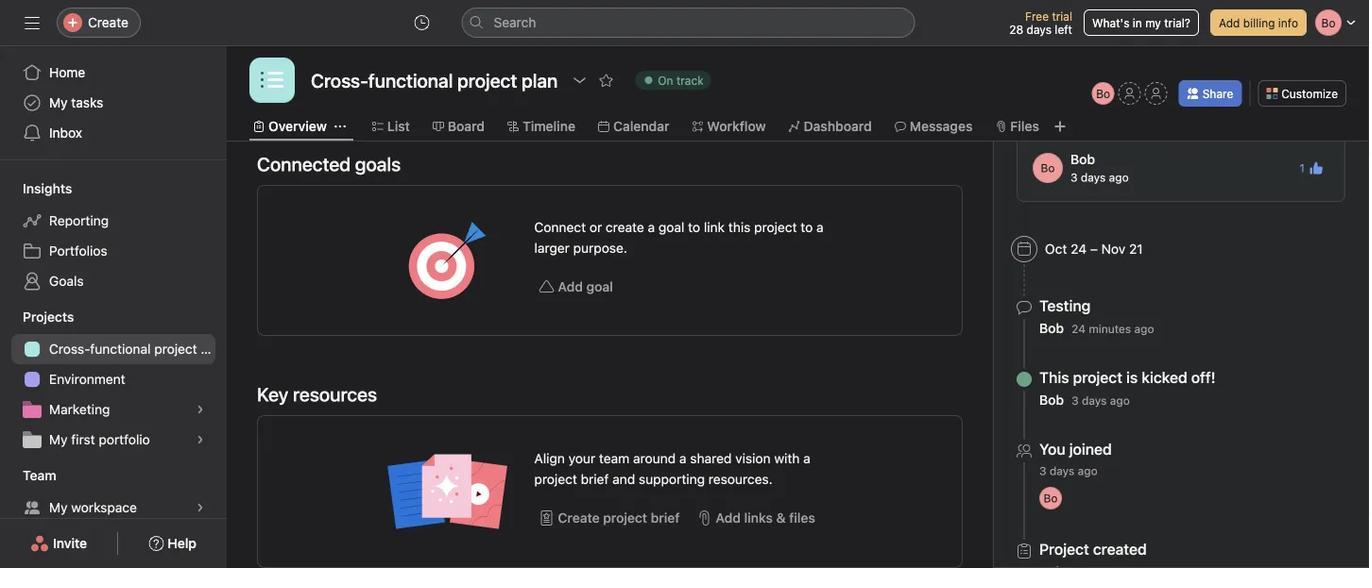 Task type: vqa. For each thing, say whether or not it's contained in the screenshot.
FREE TRIAL 28 DAYS LEFT on the right of the page
yes



Task type: locate. For each thing, give the bounding box(es) containing it.
connect or create a goal to link this project to a larger purpose.
[[534, 220, 824, 256]]

project down align
[[534, 472, 577, 488]]

list
[[387, 119, 410, 134]]

my left tasks
[[49, 95, 68, 111]]

bob link down bo button at the top
[[1071, 152, 1096, 167]]

24 inside testing bob 24 minutes ago
[[1072, 323, 1086, 336]]

days
[[1027, 23, 1052, 36], [1081, 171, 1106, 184], [1082, 395, 1107, 408], [1050, 465, 1075, 478]]

project inside this project is kicked off! bob 3 days ago
[[1073, 369, 1123, 387]]

None text field
[[306, 63, 563, 97]]

bob link down this
[[1040, 393, 1064, 408]]

1 vertical spatial 3
[[1072, 395, 1079, 408]]

and
[[613, 472, 635, 488]]

3 down you
[[1040, 465, 1047, 478]]

2 vertical spatial my
[[49, 500, 68, 516]]

goals link
[[11, 267, 215, 297]]

days up oct 24 – nov 21
[[1081, 171, 1106, 184]]

1 horizontal spatial brief
[[651, 511, 680, 526]]

free trial 28 days left
[[1010, 9, 1073, 36]]

2 vertical spatial add
[[716, 511, 741, 526]]

add left billing
[[1219, 16, 1240, 29]]

bob link for this
[[1040, 393, 1064, 408]]

joined
[[1070, 441, 1112, 459]]

1 vertical spatial bob link
[[1040, 321, 1064, 336]]

this
[[1040, 369, 1069, 387]]

1 horizontal spatial add
[[716, 511, 741, 526]]

on
[[658, 74, 673, 87]]

to left link in the right of the page
[[688, 220, 700, 235]]

bo down 'what's'
[[1097, 87, 1111, 100]]

project inside 'element'
[[154, 342, 197, 357]]

my for my first portfolio
[[49, 432, 68, 448]]

goal down "purpose."
[[587, 279, 613, 295]]

bo down you joined 3 days ago
[[1044, 492, 1058, 506]]

a
[[648, 220, 655, 235], [817, 220, 824, 235], [680, 451, 687, 467], [804, 451, 811, 467]]

bo inside button
[[1097, 87, 1111, 100]]

a right this
[[817, 220, 824, 235]]

add billing info
[[1219, 16, 1299, 29]]

add links & files button
[[692, 502, 820, 536]]

create for create project brief
[[558, 511, 600, 526]]

bob down bo button at the top
[[1071, 152, 1096, 167]]

invite button
[[18, 527, 99, 561]]

add for add goal
[[558, 279, 583, 295]]

3 up you joined button
[[1072, 395, 1079, 408]]

testing
[[1040, 297, 1091, 315]]

my workspace link
[[11, 493, 215, 524]]

2 my from the top
[[49, 432, 68, 448]]

0 vertical spatial add
[[1219, 16, 1240, 29]]

1 vertical spatial my
[[49, 432, 68, 448]]

0 vertical spatial 24
[[1071, 241, 1087, 257]]

search list box
[[462, 8, 915, 38]]

0 horizontal spatial goal
[[587, 279, 613, 295]]

days inside free trial 28 days left
[[1027, 23, 1052, 36]]

project right this
[[754, 220, 797, 235]]

messages link
[[895, 116, 973, 137]]

shared
[[690, 451, 732, 467]]

1 vertical spatial 24
[[1072, 323, 1086, 336]]

24 down the 'testing' link
[[1072, 323, 1086, 336]]

add left links
[[716, 511, 741, 526]]

brief down your
[[581, 472, 609, 488]]

bob down testing
[[1040, 321, 1064, 336]]

bob inside this project is kicked off! bob 3 days ago
[[1040, 393, 1064, 408]]

add inside add links & files popup button
[[716, 511, 741, 526]]

brief down supporting
[[651, 511, 680, 526]]

create project brief button
[[534, 502, 685, 536]]

key resources
[[257, 384, 377, 406]]

my inside global element
[[49, 95, 68, 111]]

insights element
[[0, 172, 227, 301]]

my
[[1146, 16, 1161, 29]]

customize
[[1282, 87, 1338, 100]]

see details, my workspace image
[[195, 503, 206, 514]]

insights button
[[0, 180, 72, 198]]

add goal
[[558, 279, 613, 295]]

create inside "popup button"
[[88, 15, 128, 30]]

add down the larger
[[558, 279, 583, 295]]

workflow
[[707, 119, 766, 134]]

0 vertical spatial create
[[88, 15, 128, 30]]

goal left link in the right of the page
[[659, 220, 685, 235]]

bob inside bob 3 days ago
[[1071, 152, 1096, 167]]

nov
[[1102, 241, 1126, 257]]

days down you
[[1050, 465, 1075, 478]]

0 horizontal spatial add
[[558, 279, 583, 295]]

my left first
[[49, 432, 68, 448]]

links
[[744, 511, 773, 526]]

connect
[[534, 220, 586, 235]]

help
[[168, 536, 197, 552]]

add to starred image
[[599, 73, 614, 88]]

0 vertical spatial 3
[[1071, 171, 1078, 184]]

3 up oct 24 – nov 21
[[1071, 171, 1078, 184]]

ago
[[1109, 171, 1129, 184], [1135, 323, 1155, 336], [1110, 395, 1130, 408], [1078, 465, 1098, 478]]

days inside this project is kicked off! bob 3 days ago
[[1082, 395, 1107, 408]]

create down your
[[558, 511, 600, 526]]

3
[[1071, 171, 1078, 184], [1072, 395, 1079, 408], [1040, 465, 1047, 478]]

days right '28' at the right of the page
[[1027, 23, 1052, 36]]

2 vertical spatial 3
[[1040, 465, 1047, 478]]

0 horizontal spatial brief
[[581, 472, 609, 488]]

1 vertical spatial brief
[[651, 511, 680, 526]]

workflow link
[[692, 116, 766, 137]]

list image
[[261, 69, 284, 92]]

goal
[[659, 220, 685, 235], [587, 279, 613, 295]]

1 my from the top
[[49, 95, 68, 111]]

my up "invite" button on the bottom left of the page
[[49, 500, 68, 516]]

1 horizontal spatial create
[[558, 511, 600, 526]]

add billing info button
[[1211, 9, 1307, 36]]

what's in my trial? button
[[1084, 9, 1199, 36]]

project left plan
[[154, 342, 197, 357]]

project
[[754, 220, 797, 235], [154, 342, 197, 357], [1073, 369, 1123, 387], [534, 472, 577, 488], [603, 511, 647, 526]]

bob 3 days ago
[[1071, 152, 1129, 184]]

portfolios link
[[11, 236, 215, 267]]

team button
[[0, 467, 56, 486]]

bob down this
[[1040, 393, 1064, 408]]

0 vertical spatial bo
[[1097, 87, 1111, 100]]

create up 'home' link
[[88, 15, 128, 30]]

0 vertical spatial bob
[[1071, 152, 1096, 167]]

project created
[[1040, 541, 1147, 559]]

tab actions image
[[334, 121, 346, 132]]

share button
[[1179, 80, 1242, 107]]

goal inside connect or create a goal to link this project to a larger purpose.
[[659, 220, 685, 235]]

brief inside button
[[651, 511, 680, 526]]

brief
[[581, 472, 609, 488], [651, 511, 680, 526]]

ago inside bob 3 days ago
[[1109, 171, 1129, 184]]

create inside button
[[558, 511, 600, 526]]

add inside add goal button
[[558, 279, 583, 295]]

bob link for testing
[[1040, 321, 1064, 336]]

24 left –
[[1071, 241, 1087, 257]]

my tasks link
[[11, 88, 215, 118]]

add inside 'add billing info' button
[[1219, 16, 1240, 29]]

add goal button
[[534, 270, 618, 304]]

help button
[[136, 527, 209, 561]]

ago down this project is kicked off! button
[[1110, 395, 1130, 408]]

you
[[1040, 441, 1066, 459]]

resources.
[[709, 472, 773, 488]]

3 my from the top
[[49, 500, 68, 516]]

projects button
[[0, 308, 74, 327]]

to right this
[[801, 220, 813, 235]]

bob
[[1071, 152, 1096, 167], [1040, 321, 1064, 336], [1040, 393, 1064, 408]]

functional
[[90, 342, 151, 357]]

bo down add tab icon
[[1041, 162, 1055, 175]]

2 vertical spatial bob link
[[1040, 393, 1064, 408]]

inbox
[[49, 125, 82, 141]]

add
[[1219, 16, 1240, 29], [558, 279, 583, 295], [716, 511, 741, 526]]

my first portfolio link
[[11, 425, 215, 456]]

0 vertical spatial goal
[[659, 220, 685, 235]]

my for my workspace
[[49, 500, 68, 516]]

1 vertical spatial goal
[[587, 279, 613, 295]]

1 vertical spatial create
[[558, 511, 600, 526]]

search button
[[462, 8, 915, 38]]

days down this project is kicked off! button
[[1082, 395, 1107, 408]]

see details, marketing image
[[195, 405, 206, 416]]

ago right minutes
[[1135, 323, 1155, 336]]

environment link
[[11, 365, 215, 395]]

ago down the joined
[[1078, 465, 1098, 478]]

create
[[88, 15, 128, 30], [558, 511, 600, 526]]

brief inside align your team around a shared vision with a project brief and supporting resources.
[[581, 472, 609, 488]]

insights
[[23, 181, 72, 197]]

ago up 'nov'
[[1109, 171, 1129, 184]]

add tab image
[[1053, 119, 1068, 134]]

show options image
[[572, 73, 587, 88]]

inbox link
[[11, 118, 215, 148]]

to
[[688, 220, 700, 235], [801, 220, 813, 235]]

21
[[1130, 241, 1143, 257]]

my inside projects 'element'
[[49, 432, 68, 448]]

0 horizontal spatial create
[[88, 15, 128, 30]]

minutes
[[1089, 323, 1131, 336]]

2 vertical spatial bob
[[1040, 393, 1064, 408]]

add for add links & files
[[716, 511, 741, 526]]

bob link down testing
[[1040, 321, 1064, 336]]

create project brief
[[558, 511, 680, 526]]

invite
[[53, 536, 87, 552]]

timeline
[[523, 119, 576, 134]]

1 vertical spatial bob
[[1040, 321, 1064, 336]]

2 horizontal spatial add
[[1219, 16, 1240, 29]]

0 horizontal spatial to
[[688, 220, 700, 235]]

my inside teams 'element'
[[49, 500, 68, 516]]

0 vertical spatial brief
[[581, 472, 609, 488]]

project left the is
[[1073, 369, 1123, 387]]

project down and
[[603, 511, 647, 526]]

1 horizontal spatial goal
[[659, 220, 685, 235]]

0 vertical spatial my
[[49, 95, 68, 111]]

1 vertical spatial add
[[558, 279, 583, 295]]

0 vertical spatial bob link
[[1071, 152, 1096, 167]]

1 horizontal spatial to
[[801, 220, 813, 235]]

bo
[[1097, 87, 1111, 100], [1041, 162, 1055, 175], [1044, 492, 1058, 506]]



Task type: describe. For each thing, give the bounding box(es) containing it.
a right 'with'
[[804, 451, 811, 467]]

create
[[606, 220, 644, 235]]

this project is kicked off! button
[[1040, 369, 1216, 388]]

history image
[[414, 15, 430, 30]]

with
[[774, 451, 800, 467]]

&
[[776, 511, 786, 526]]

3 inside this project is kicked off! bob 3 days ago
[[1072, 395, 1079, 408]]

vision
[[736, 451, 771, 467]]

files link
[[996, 116, 1040, 137]]

workspace
[[71, 500, 137, 516]]

search
[[494, 15, 536, 30]]

add links & files
[[716, 511, 816, 526]]

environment
[[49, 372, 125, 388]]

project inside connect or create a goal to link this project to a larger purpose.
[[754, 220, 797, 235]]

marketing link
[[11, 395, 215, 425]]

billing
[[1244, 16, 1275, 29]]

calendar
[[613, 119, 670, 134]]

my workspace
[[49, 500, 137, 516]]

1 button
[[1294, 155, 1330, 181]]

3 inside you joined 3 days ago
[[1040, 465, 1047, 478]]

project inside align your team around a shared vision with a project brief and supporting resources.
[[534, 472, 577, 488]]

dashboard
[[804, 119, 872, 134]]

add for add billing info
[[1219, 16, 1240, 29]]

this
[[729, 220, 751, 235]]

what's in my trial?
[[1093, 16, 1191, 29]]

tasks
[[71, 95, 103, 111]]

on track button
[[627, 67, 720, 94]]

on track
[[658, 74, 704, 87]]

1 to from the left
[[688, 220, 700, 235]]

create button
[[57, 8, 141, 38]]

dashboard link
[[789, 116, 872, 137]]

team
[[599, 451, 630, 467]]

reporting link
[[11, 206, 215, 236]]

project inside button
[[603, 511, 647, 526]]

you joined button
[[1040, 440, 1112, 459]]

files
[[789, 511, 816, 526]]

a right create
[[648, 220, 655, 235]]

trial
[[1052, 9, 1073, 23]]

in
[[1133, 16, 1142, 29]]

overview
[[268, 119, 327, 134]]

connected goals
[[257, 153, 401, 175]]

days inside bob 3 days ago
[[1081, 171, 1106, 184]]

list link
[[372, 116, 410, 137]]

global element
[[0, 46, 227, 160]]

calendar link
[[598, 116, 670, 137]]

overview link
[[253, 116, 327, 137]]

supporting
[[639, 472, 705, 488]]

see details, my first portfolio image
[[195, 435, 206, 446]]

left
[[1055, 23, 1073, 36]]

customize button
[[1258, 80, 1347, 107]]

ago inside you joined 3 days ago
[[1078, 465, 1098, 478]]

align your team around a shared vision with a project brief and supporting resources.
[[534, 451, 811, 488]]

3 inside bob 3 days ago
[[1071, 171, 1078, 184]]

your
[[569, 451, 596, 467]]

hide sidebar image
[[25, 15, 40, 30]]

first
[[71, 432, 95, 448]]

ago inside testing bob 24 minutes ago
[[1135, 323, 1155, 336]]

files
[[1011, 119, 1040, 134]]

this project is kicked off! bob 3 days ago
[[1040, 369, 1216, 408]]

you joined 3 days ago
[[1040, 441, 1112, 478]]

board link
[[433, 116, 485, 137]]

projects
[[23, 310, 74, 325]]

2 vertical spatial bo
[[1044, 492, 1058, 506]]

teams element
[[0, 459, 227, 527]]

share
[[1203, 87, 1234, 100]]

projects element
[[0, 301, 227, 459]]

my for my tasks
[[49, 95, 68, 111]]

goal inside button
[[587, 279, 613, 295]]

days inside you joined 3 days ago
[[1050, 465, 1075, 478]]

testing bob 24 minutes ago
[[1040, 297, 1155, 336]]

a up supporting
[[680, 451, 687, 467]]

what's
[[1093, 16, 1130, 29]]

portfolios
[[49, 243, 107, 259]]

1 vertical spatial bo
[[1041, 162, 1055, 175]]

align
[[534, 451, 565, 467]]

board
[[448, 119, 485, 134]]

1
[[1300, 162, 1305, 175]]

ago inside this project is kicked off! bob 3 days ago
[[1110, 395, 1130, 408]]

kicked
[[1142, 369, 1188, 387]]

bob inside testing bob 24 minutes ago
[[1040, 321, 1064, 336]]

cross-functional project plan link
[[11, 335, 227, 365]]

2 to from the left
[[801, 220, 813, 235]]

track
[[677, 74, 704, 87]]

portfolio
[[99, 432, 150, 448]]

–
[[1091, 241, 1098, 257]]

oct
[[1045, 241, 1067, 257]]

trial?
[[1165, 16, 1191, 29]]

larger
[[534, 241, 570, 256]]

testing link
[[1040, 297, 1091, 315]]

create for create
[[88, 15, 128, 30]]

home
[[49, 65, 85, 80]]

link
[[704, 220, 725, 235]]

or
[[590, 220, 602, 235]]

goals
[[49, 274, 84, 289]]

cross-
[[49, 342, 90, 357]]



